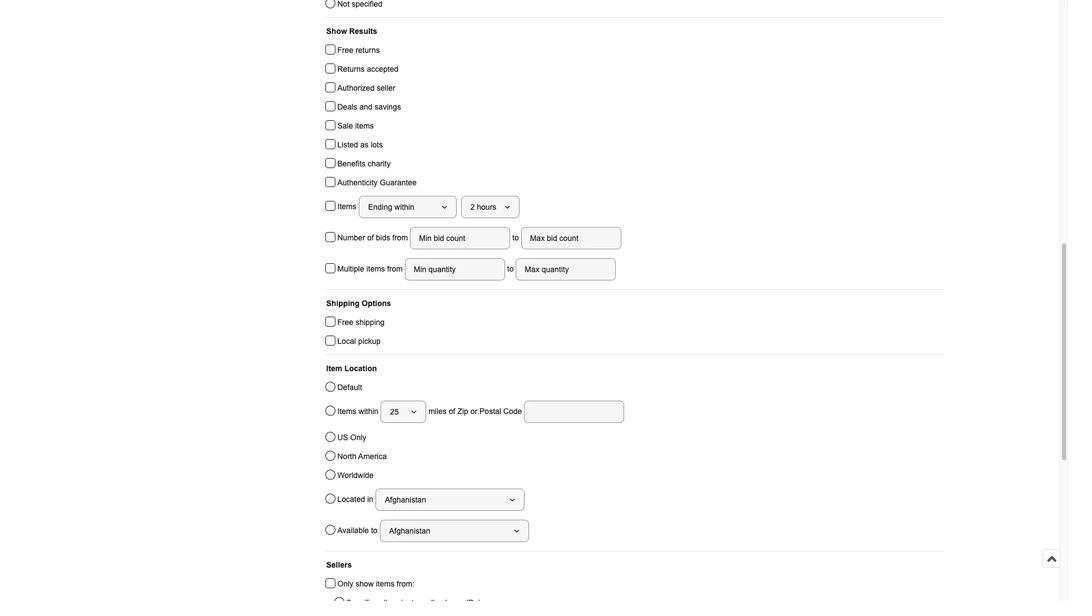 Task type: locate. For each thing, give the bounding box(es) containing it.
free for free returns
[[338, 46, 354, 55]]

default
[[338, 383, 362, 392]]

1 vertical spatial only
[[338, 580, 354, 588]]

of left zip
[[449, 407, 456, 416]]

authorized seller
[[338, 84, 396, 92]]

free up returns
[[338, 46, 354, 55]]

items
[[355, 121, 374, 130], [367, 264, 385, 273], [376, 580, 395, 588]]

0 vertical spatial from
[[393, 233, 408, 242]]

to for number of bids from
[[511, 233, 521, 242]]

as
[[361, 140, 369, 149]]

Enter Maximum Quantity text field
[[516, 258, 616, 281]]

to
[[511, 233, 521, 242], [505, 264, 516, 273], [371, 526, 378, 535]]

Zip or Postal Code text field
[[525, 401, 625, 423]]

from right bids
[[393, 233, 408, 242]]

of left bids
[[368, 233, 374, 242]]

authenticity guarantee
[[338, 178, 417, 187]]

multiple items from
[[338, 264, 405, 273]]

number
[[338, 233, 365, 242]]

zip
[[458, 407, 469, 416]]

miles of zip or postal code
[[427, 407, 525, 416]]

1 items from the top
[[338, 202, 359, 211]]

items right multiple
[[367, 264, 385, 273]]

results
[[349, 27, 378, 36]]

or
[[471, 407, 478, 416]]

Enter maximum number of bids text field
[[521, 227, 622, 249]]

listed
[[338, 140, 358, 149]]

items left from:
[[376, 580, 395, 588]]

show
[[356, 580, 374, 588]]

item location
[[327, 364, 377, 373]]

2 items from the top
[[338, 407, 357, 416]]

0 vertical spatial items
[[338, 202, 359, 211]]

sale items
[[338, 121, 374, 130]]

1 vertical spatial to
[[505, 264, 516, 273]]

shipping
[[356, 318, 385, 327]]

1 vertical spatial free
[[338, 318, 354, 327]]

pickup
[[358, 337, 381, 346]]

from
[[393, 233, 408, 242], [387, 264, 403, 273]]

2 free from the top
[[338, 318, 354, 327]]

us only
[[338, 433, 367, 442]]

seller
[[377, 84, 396, 92]]

items for multiple
[[367, 264, 385, 273]]

only right us
[[351, 433, 367, 442]]

to for multiple items from
[[505, 264, 516, 273]]

only left show on the left bottom of page
[[338, 580, 354, 588]]

from down bids
[[387, 264, 403, 273]]

1 vertical spatial from
[[387, 264, 403, 273]]

available
[[338, 526, 369, 535]]

0 horizontal spatial of
[[368, 233, 374, 242]]

1 free from the top
[[338, 46, 354, 55]]

0 vertical spatial to
[[511, 233, 521, 242]]

0 vertical spatial of
[[368, 233, 374, 242]]

sellers
[[327, 561, 352, 570]]

deals
[[338, 102, 358, 111]]

of
[[368, 233, 374, 242], [449, 407, 456, 416]]

located in
[[338, 495, 376, 504]]

free
[[338, 46, 354, 55], [338, 318, 354, 327]]

items up as
[[355, 121, 374, 130]]

and
[[360, 102, 373, 111]]

shipping
[[327, 299, 360, 308]]

benefits charity
[[338, 159, 391, 168]]

0 vertical spatial free
[[338, 46, 354, 55]]

from:
[[397, 580, 415, 588]]

guarantee
[[380, 178, 417, 187]]

1 horizontal spatial of
[[449, 407, 456, 416]]

items down authenticity
[[338, 202, 359, 211]]

of for miles
[[449, 407, 456, 416]]

items
[[338, 202, 359, 211], [338, 407, 357, 416]]

items left within
[[338, 407, 357, 416]]

worldwide
[[338, 471, 374, 480]]

free for free shipping
[[338, 318, 354, 327]]

1 vertical spatial items
[[338, 407, 357, 416]]

0 vertical spatial items
[[355, 121, 374, 130]]

only
[[351, 433, 367, 442], [338, 580, 354, 588]]

code
[[504, 407, 522, 416]]

benefits
[[338, 159, 366, 168]]

free up the "local"
[[338, 318, 354, 327]]

1 vertical spatial items
[[367, 264, 385, 273]]

Enter minimum quantity text field
[[405, 258, 505, 281]]

of for number
[[368, 233, 374, 242]]

free shipping
[[338, 318, 385, 327]]

local pickup
[[338, 337, 381, 346]]

show results
[[327, 27, 378, 36]]

location
[[345, 364, 377, 373]]

1 vertical spatial of
[[449, 407, 456, 416]]



Task type: describe. For each thing, give the bounding box(es) containing it.
returns
[[338, 65, 365, 73]]

located
[[338, 495, 365, 504]]

north america
[[338, 452, 387, 461]]

accepted
[[367, 65, 399, 73]]

returns
[[356, 46, 380, 55]]

local
[[338, 337, 356, 346]]

listed as lots
[[338, 140, 383, 149]]

deals and savings
[[338, 102, 401, 111]]

in
[[368, 495, 374, 504]]

options
[[362, 299, 391, 308]]

north
[[338, 452, 357, 461]]

2 vertical spatial to
[[371, 526, 378, 535]]

within
[[359, 407, 379, 416]]

sale
[[338, 121, 353, 130]]

postal
[[480, 407, 502, 416]]

miles
[[429, 407, 447, 416]]

america
[[358, 452, 387, 461]]

charity
[[368, 159, 391, 168]]

multiple
[[338, 264, 365, 273]]

shipping options
[[327, 299, 391, 308]]

Enter minimum number of bids text field
[[410, 227, 511, 249]]

available to
[[338, 526, 380, 535]]

returns accepted
[[338, 65, 399, 73]]

free returns
[[338, 46, 380, 55]]

items within
[[338, 407, 381, 416]]

items for items within
[[338, 407, 357, 416]]

lots
[[371, 140, 383, 149]]

authorized
[[338, 84, 375, 92]]

item
[[327, 364, 343, 373]]

show
[[327, 27, 347, 36]]

items for items
[[338, 202, 359, 211]]

items for sale
[[355, 121, 374, 130]]

authenticity
[[338, 178, 378, 187]]

bids
[[376, 233, 391, 242]]

number of bids from
[[338, 233, 410, 242]]

0 vertical spatial only
[[351, 433, 367, 442]]

2 vertical spatial items
[[376, 580, 395, 588]]

savings
[[375, 102, 401, 111]]

only show items from:
[[338, 580, 415, 588]]

us
[[338, 433, 348, 442]]



Task type: vqa. For each thing, say whether or not it's contained in the screenshot.
Diecast
no



